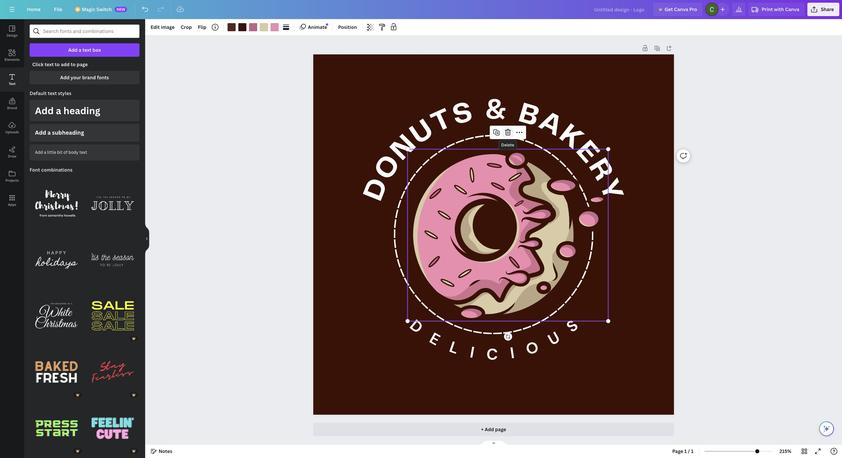 Task type: locate. For each thing, give the bounding box(es) containing it.
1 horizontal spatial s
[[562, 316, 582, 337]]

canva inside dropdown button
[[785, 6, 800, 12]]

projects button
[[0, 164, 24, 189]]

page
[[673, 449, 683, 455]]

add a subheading button
[[30, 124, 140, 142]]

brand button
[[0, 92, 24, 116]]

1 vertical spatial d
[[405, 316, 427, 339]]

flip button
[[195, 22, 209, 33]]

brand
[[7, 106, 17, 110]]

1 horizontal spatial 1
[[691, 449, 694, 455]]

print with canva
[[762, 6, 800, 12]]

0 horizontal spatial u
[[406, 116, 439, 150]]

#c56287 image
[[249, 23, 257, 31]]

0 vertical spatial u
[[406, 116, 439, 150]]

add left your
[[60, 74, 70, 81]]

text
[[82, 47, 91, 53], [45, 61, 54, 68], [48, 90, 57, 97], [79, 150, 87, 155]]

page 1 / 1
[[673, 449, 694, 455]]

o
[[371, 151, 406, 185], [523, 337, 541, 360]]

e
[[571, 137, 604, 169], [426, 329, 443, 351]]

d for d
[[360, 175, 394, 205]]

page inside button
[[495, 427, 506, 433]]

1 horizontal spatial page
[[495, 427, 506, 433]]

a
[[79, 47, 81, 53], [56, 104, 61, 117], [535, 107, 567, 142], [48, 129, 51, 137], [44, 150, 46, 155]]

your
[[71, 74, 81, 81]]

hide image
[[145, 223, 149, 255]]

to right add
[[71, 61, 76, 68]]

to
[[55, 61, 60, 68], [71, 61, 76, 68]]

215% button
[[775, 447, 797, 457]]

d inside 'd e l'
[[405, 316, 427, 339]]

1 horizontal spatial d
[[405, 316, 427, 339]]

click
[[32, 61, 44, 68]]

t
[[428, 105, 457, 138]]

group
[[86, 289, 140, 343], [86, 342, 140, 399], [30, 346, 83, 399], [30, 402, 83, 456], [86, 402, 140, 456], [74, 454, 82, 459], [130, 454, 138, 459]]

crop
[[181, 24, 192, 30]]

i right c
[[509, 343, 516, 364]]

share
[[821, 6, 834, 12]]

i
[[468, 343, 476, 363], [509, 343, 516, 364]]

1 horizontal spatial u
[[544, 328, 563, 351]]

1 vertical spatial u
[[544, 328, 563, 351]]

0 horizontal spatial 1
[[685, 449, 687, 455]]

magic
[[82, 6, 95, 12]]

add right +
[[485, 427, 494, 433]]

0 horizontal spatial s
[[450, 99, 476, 130]]

1 vertical spatial page
[[495, 427, 506, 433]]

1 horizontal spatial to
[[71, 61, 76, 68]]

1 horizontal spatial o
[[523, 337, 541, 360]]

1 left /
[[685, 449, 687, 455]]

print
[[762, 6, 773, 12]]

apps button
[[0, 189, 24, 213]]

2 canva from the left
[[785, 6, 800, 12]]

add your brand fonts
[[60, 74, 109, 81]]

home link
[[22, 3, 46, 16]]

o inside o u s
[[523, 337, 541, 360]]

add a heading
[[35, 104, 100, 117]]

a for text
[[79, 47, 81, 53]]

font
[[30, 167, 40, 173]]

text right body
[[79, 150, 87, 155]]

Search fonts and combinations search field
[[43, 25, 126, 38]]

new image
[[326, 23, 328, 26]]

font combinations
[[30, 167, 73, 173]]

o for o u s
[[523, 337, 541, 360]]

add left little
[[35, 150, 43, 155]]

default text styles
[[30, 90, 71, 97]]

0 vertical spatial d
[[360, 175, 394, 205]]

0 horizontal spatial to
[[55, 61, 60, 68]]

i right l
[[468, 343, 476, 363]]

1 vertical spatial e
[[426, 329, 443, 351]]

side panel tab list
[[0, 19, 24, 213]]

add your brand fonts button
[[30, 71, 140, 84]]

text
[[9, 81, 16, 86]]

to left add
[[55, 61, 60, 68]]

0 horizontal spatial canva
[[674, 6, 688, 12]]

design button
[[0, 19, 24, 43]]

/
[[688, 449, 690, 455]]

body
[[68, 150, 78, 155]]

image
[[161, 24, 175, 30]]

1 canva from the left
[[674, 6, 688, 12]]

0 vertical spatial e
[[571, 137, 604, 169]]

default
[[30, 90, 47, 97]]

get
[[665, 6, 673, 12]]

#f18aaf image
[[271, 23, 279, 31]]

animate
[[308, 24, 327, 30]]

page up show pages image
[[495, 427, 506, 433]]

page up the add your brand fonts
[[77, 61, 88, 68]]

o for o
[[371, 151, 406, 185]]

text left the box
[[82, 47, 91, 53]]

magic switch
[[82, 6, 112, 12]]

get canva pro
[[665, 6, 697, 12]]

position
[[338, 24, 357, 30]]

0 horizontal spatial e
[[426, 329, 443, 351]]

uploads
[[5, 130, 19, 135]]

canva left pro
[[674, 6, 688, 12]]

u
[[406, 116, 439, 150], [544, 328, 563, 351]]

0 vertical spatial o
[[371, 151, 406, 185]]

0 horizontal spatial o
[[371, 151, 406, 185]]

new
[[117, 7, 125, 12]]

add left subheading
[[35, 129, 46, 137]]

with
[[774, 6, 784, 12]]

page
[[77, 61, 88, 68], [495, 427, 506, 433]]

0 vertical spatial s
[[450, 99, 476, 130]]

0 horizontal spatial d
[[360, 175, 394, 205]]

1 right /
[[691, 449, 694, 455]]

1 horizontal spatial canva
[[785, 6, 800, 12]]

s
[[450, 99, 476, 130], [562, 316, 582, 337]]

add
[[61, 61, 70, 68]]

canva
[[674, 6, 688, 12], [785, 6, 800, 12]]

flip
[[198, 24, 206, 30]]

d
[[360, 175, 394, 205], [405, 316, 427, 339]]

215%
[[780, 449, 792, 455]]

add
[[68, 47, 78, 53], [60, 74, 70, 81], [35, 104, 54, 117], [35, 129, 46, 137], [35, 150, 43, 155], [485, 427, 494, 433]]

file button
[[49, 3, 68, 16]]

elements button
[[0, 43, 24, 68]]

canva right "with"
[[785, 6, 800, 12]]

draw button
[[0, 140, 24, 164]]

home
[[27, 6, 41, 12]]

add down default
[[35, 104, 54, 117]]

combinations
[[41, 167, 73, 173]]

a for heading
[[56, 104, 61, 117]]

animate button
[[297, 22, 330, 33]]

1 vertical spatial s
[[562, 316, 582, 337]]

add up add
[[68, 47, 78, 53]]

0 vertical spatial page
[[77, 61, 88, 68]]

1 vertical spatial o
[[523, 337, 541, 360]]

design
[[7, 33, 18, 38]]

e inside 'd e l'
[[426, 329, 443, 351]]



Task type: describe. For each thing, give the bounding box(es) containing it.
+
[[481, 427, 484, 433]]

add a little bit of body text button
[[30, 145, 140, 161]]

uploads button
[[0, 116, 24, 140]]

0 horizontal spatial page
[[77, 61, 88, 68]]

edit image button
[[148, 22, 177, 33]]

1 horizontal spatial i
[[509, 343, 516, 364]]

canva inside button
[[674, 6, 688, 12]]

position button
[[336, 22, 360, 33]]

add for add a heading
[[35, 104, 54, 117]]

styles
[[58, 90, 71, 97]]

d e l
[[405, 316, 461, 359]]

o u s
[[523, 316, 582, 360]]

add for add a subheading
[[35, 129, 46, 137]]

n
[[387, 131, 422, 166]]

heading
[[63, 104, 100, 117]]

k
[[555, 120, 588, 155]]

delete
[[501, 142, 514, 148]]

file
[[54, 6, 62, 12]]

little
[[47, 150, 56, 155]]

Design title text field
[[589, 3, 651, 16]]

switch
[[96, 6, 112, 12]]

add a subheading
[[35, 129, 84, 137]]

add a little bit of body text
[[35, 150, 87, 155]]

print with canva button
[[749, 3, 805, 16]]

box
[[93, 47, 101, 53]]

0 horizontal spatial i
[[468, 343, 476, 363]]

y
[[594, 176, 627, 205]]

pro
[[690, 6, 697, 12]]

share button
[[808, 3, 840, 16]]

draw
[[8, 154, 16, 159]]

#56251d image
[[228, 23, 236, 31]]

edit image
[[151, 24, 175, 30]]

notes
[[159, 449, 172, 455]]

#dbcaa5 image
[[260, 23, 268, 31]]

click text to add to page
[[32, 61, 88, 68]]

1 1 from the left
[[685, 449, 687, 455]]

2 to from the left
[[71, 61, 76, 68]]

1 to from the left
[[55, 61, 60, 68]]

subheading
[[52, 129, 84, 137]]

brand
[[82, 74, 96, 81]]

crop button
[[178, 22, 195, 33]]

edit
[[151, 24, 160, 30]]

a for little
[[44, 150, 46, 155]]

&
[[485, 97, 507, 125]]

color group
[[226, 22, 280, 33]]

add for add a little bit of body text
[[35, 150, 43, 155]]

projects
[[5, 178, 19, 183]]

add a text box
[[68, 47, 101, 53]]

add a text box button
[[30, 43, 140, 57]]

notes button
[[148, 447, 175, 457]]

fonts
[[97, 74, 109, 81]]

of
[[63, 150, 68, 155]]

u inside o u s
[[544, 328, 563, 351]]

add for add a text box
[[68, 47, 78, 53]]

text button
[[0, 68, 24, 92]]

r
[[584, 155, 617, 186]]

s inside o u s
[[562, 316, 582, 337]]

a for subheading
[[48, 129, 51, 137]]

elements
[[4, 57, 20, 62]]

d for d e l
[[405, 316, 427, 339]]

+ add page button
[[313, 423, 674, 437]]

main menu bar
[[0, 0, 842, 19]]

+ add page
[[481, 427, 506, 433]]

text left "styles" on the left
[[48, 90, 57, 97]]

text right click
[[45, 61, 54, 68]]

add a heading button
[[30, 100, 140, 121]]

l
[[447, 337, 461, 359]]

#3d0f04 image
[[238, 23, 246, 31]]

1 horizontal spatial e
[[571, 137, 604, 169]]

add for add your brand fonts
[[60, 74, 70, 81]]

get canva pro button
[[653, 3, 703, 16]]

bit
[[57, 150, 62, 155]]

show pages image
[[478, 441, 510, 446]]

2 1 from the left
[[691, 449, 694, 455]]

apps
[[8, 202, 16, 207]]

b
[[516, 100, 542, 132]]

canva assistant image
[[823, 425, 831, 433]]

c
[[486, 345, 498, 365]]



Task type: vqa. For each thing, say whether or not it's contained in the screenshot.
Search search field
no



